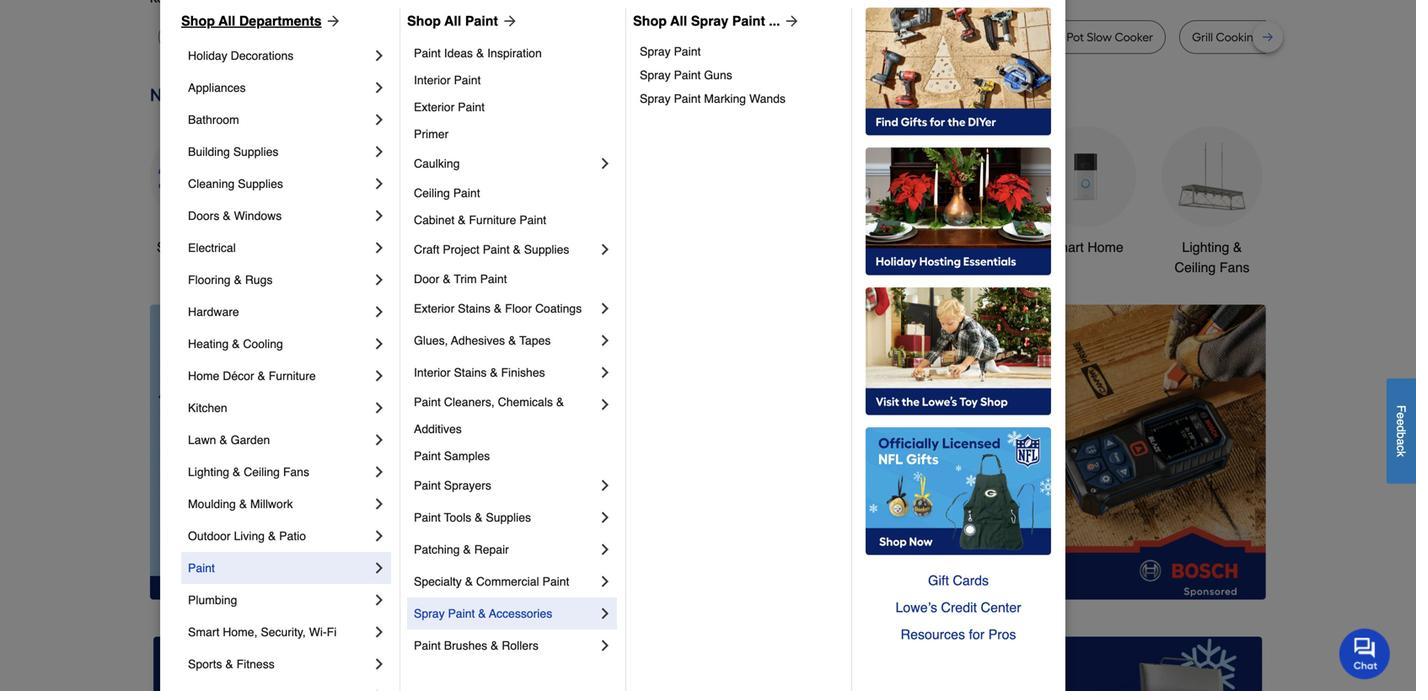Task type: vqa. For each thing, say whether or not it's contained in the screenshot.
Resources for Pros
yes



Task type: describe. For each thing, give the bounding box(es) containing it.
crock pot slow cooker
[[1033, 30, 1154, 44]]

electrical link
[[188, 232, 371, 264]]

exterior paint link
[[414, 94, 614, 121]]

& inside paint cleaners, chemicals & additives
[[556, 395, 564, 409]]

0 horizontal spatial bathroom link
[[188, 104, 371, 136]]

heating & cooling link
[[188, 328, 371, 360]]

interior stains & finishes
[[414, 366, 545, 379]]

supplies inside 'link'
[[233, 145, 279, 159]]

0 horizontal spatial home
[[188, 369, 220, 383]]

advertisement region
[[449, 305, 1266, 603]]

1 horizontal spatial bathroom
[[930, 239, 989, 255]]

f e e d b a c k button
[[1387, 379, 1416, 484]]

1 e from the top
[[1395, 413, 1408, 419]]

paint down interior paint
[[458, 100, 485, 114]]

pros
[[989, 627, 1016, 642]]

rack
[[1362, 30, 1388, 44]]

decorations for holiday
[[231, 49, 294, 62]]

ideas
[[444, 46, 473, 60]]

outdoor for outdoor tools & equipment
[[785, 239, 833, 255]]

1 horizontal spatial bathroom link
[[909, 126, 1010, 258]]

heating & cooling
[[188, 337, 283, 351]]

paint right trim on the top left of page
[[480, 272, 507, 286]]

sprayers
[[444, 479, 491, 492]]

resources for pros
[[901, 627, 1016, 642]]

garden
[[231, 433, 270, 447]]

chevron right image for hardware
[[371, 304, 388, 320]]

door
[[414, 272, 440, 286]]

paint left ...
[[732, 13, 765, 29]]

chevron right image for smart home, security, wi-fi
[[371, 624, 388, 641]]

adhesives
[[451, 334, 505, 347]]

moulding & millwork
[[188, 497, 293, 511]]

spray paint link
[[640, 40, 840, 63]]

tools link
[[403, 126, 504, 258]]

microwave countertop
[[504, 30, 627, 44]]

tools for outdoor tools & equipment
[[837, 239, 868, 255]]

chevron right image for paint cleaners, chemicals & additives
[[597, 396, 614, 413]]

lowe's credit center link
[[866, 594, 1051, 621]]

paint sprayers
[[414, 479, 491, 492]]

shop all paint
[[407, 13, 498, 29]]

ceiling inside lighting & ceiling fans
[[1175, 260, 1216, 275]]

cleaning supplies link
[[188, 168, 371, 200]]

paint up the plumbing
[[188, 562, 215, 575]]

chevron right image for lighting & ceiling fans
[[371, 464, 388, 481]]

crock for crock pot
[[276, 30, 308, 44]]

warmer
[[695, 30, 739, 44]]

trim
[[454, 272, 477, 286]]

chevron right image for patching & repair
[[597, 541, 614, 558]]

patching & repair
[[414, 543, 509, 556]]

chevron right image for bathroom
[[371, 111, 388, 128]]

& inside lighting & ceiling fans
[[1233, 239, 1242, 255]]

specialty
[[414, 575, 462, 588]]

paint link
[[188, 552, 371, 584]]

chevron right image for spray paint & accessories
[[597, 605, 614, 622]]

food warmer
[[666, 30, 739, 44]]

building supplies
[[188, 145, 279, 159]]

kitchen
[[188, 401, 227, 415]]

chevron right image for sports & fitness
[[371, 656, 388, 673]]

spray for spray paint
[[640, 45, 671, 58]]

gift cards
[[928, 573, 989, 588]]

chevron right image for holiday decorations
[[371, 47, 388, 64]]

specialty & commercial paint link
[[414, 566, 597, 598]]

paint down food on the top left of the page
[[674, 45, 701, 58]]

stains for interior
[[454, 366, 487, 379]]

doors
[[188, 209, 220, 223]]

caulking
[[414, 157, 460, 170]]

marking
[[704, 92, 746, 105]]

chevron right image for moulding & millwork
[[371, 496, 388, 513]]

& inside outdoor tools & equipment
[[872, 239, 881, 255]]

spray paint
[[640, 45, 701, 58]]

holiday decorations
[[188, 49, 294, 62]]

countertop
[[565, 30, 627, 44]]

holiday hosting essentials. image
[[866, 148, 1051, 276]]

project
[[443, 243, 480, 256]]

chat invite button image
[[1340, 628, 1391, 680]]

chevron right image for exterior stains & floor coatings
[[597, 300, 614, 317]]

gift
[[928, 573, 949, 588]]

2 cooking from the left
[[1216, 30, 1261, 44]]

millwork
[[250, 497, 293, 511]]

security,
[[261, 626, 306, 639]]

paint down spray paint guns
[[674, 92, 701, 105]]

all for paint
[[444, 13, 461, 29]]

crock pot
[[276, 30, 328, 44]]

supplies inside 'link'
[[524, 243, 569, 256]]

recommended searches for you heading
[[150, 0, 1266, 7]]

paint down the spray paint
[[674, 68, 701, 82]]

gift cards link
[[866, 567, 1051, 594]]

shop all paint link
[[407, 11, 518, 31]]

1 cooking from the left
[[833, 30, 878, 44]]

shop all departments link
[[181, 11, 342, 31]]

crock for crock pot slow cooker
[[1033, 30, 1064, 44]]

equipment
[[801, 260, 865, 275]]

ceiling inside ceiling paint link
[[414, 186, 450, 200]]

1 horizontal spatial furniture
[[469, 213, 516, 227]]

craft project paint & supplies
[[414, 243, 569, 256]]

grill
[[1192, 30, 1213, 44]]

for
[[969, 627, 985, 642]]

paint ideas & inspiration link
[[414, 40, 614, 67]]

arrow right image
[[322, 13, 342, 30]]

shop all deals link
[[150, 126, 251, 258]]

chevron right image for cleaning supplies
[[371, 175, 388, 192]]

crock pot cooking pot
[[778, 30, 898, 44]]

rugs
[[245, 273, 273, 287]]

spray for spray paint & accessories
[[414, 607, 445, 621]]

exterior stains & floor coatings
[[414, 302, 582, 315]]

heating
[[188, 337, 229, 351]]

interior paint
[[414, 73, 481, 87]]

visit the lowe's toy shop. image
[[866, 287, 1051, 416]]

chevron right image for caulking
[[597, 155, 614, 172]]

floor
[[505, 302, 532, 315]]

tapes
[[519, 334, 551, 347]]

1 cooker from the left
[[199, 30, 238, 44]]

cabinet & furniture paint link
[[414, 207, 614, 234]]

triple slow cooker
[[367, 30, 465, 44]]

resources
[[901, 627, 965, 642]]

all for departments
[[218, 13, 235, 29]]

paint ideas & inspiration
[[414, 46, 542, 60]]

chevron right image for paint tools & supplies
[[597, 509, 614, 526]]

paint down ceiling paint link
[[520, 213, 546, 227]]

departments
[[239, 13, 322, 29]]

find gifts for the diyer. image
[[866, 8, 1051, 136]]

outdoor tools & equipment link
[[782, 126, 884, 278]]

spray for spray paint marking wands
[[640, 92, 671, 105]]

smart for smart home, security, wi-fi
[[188, 626, 219, 639]]

paint up cabinet & furniture paint
[[453, 186, 480, 200]]

chevron right image for doors & windows
[[371, 207, 388, 224]]

wands
[[749, 92, 786, 105]]

2 horizontal spatial arrow right image
[[1235, 452, 1252, 469]]

paint brushes & rollers
[[414, 639, 539, 653]]

slow cooker
[[171, 30, 238, 44]]

coatings
[[535, 302, 582, 315]]

brushes
[[444, 639, 487, 653]]

doors & windows link
[[188, 200, 371, 232]]

outdoor living & patio
[[188, 529, 306, 543]]

flooring
[[188, 273, 231, 287]]

pot for instant pot
[[976, 30, 994, 44]]

chevron right image for outdoor living & patio
[[371, 528, 388, 545]]

chevron right image for specialty & commercial paint
[[597, 573, 614, 590]]

rollers
[[502, 639, 539, 653]]

cooling
[[243, 337, 283, 351]]

paint inside "link"
[[414, 639, 441, 653]]

chevron right image for paint
[[371, 560, 388, 577]]

tools for paint tools & supplies
[[444, 511, 471, 524]]

décor
[[223, 369, 254, 383]]

stains for exterior
[[458, 302, 491, 315]]



Task type: locate. For each thing, give the bounding box(es) containing it.
instant
[[937, 30, 974, 44]]

1 vertical spatial exterior
[[414, 302, 455, 315]]

crock down departments
[[276, 30, 308, 44]]

exterior down 'door'
[[414, 302, 455, 315]]

2 vertical spatial ceiling
[[244, 465, 280, 479]]

1 horizontal spatial cooker
[[427, 30, 465, 44]]

1 vertical spatial fans
[[283, 465, 309, 479]]

0 vertical spatial smart
[[1048, 239, 1084, 255]]

craft
[[414, 243, 440, 256]]

1 crock from the left
[[276, 30, 308, 44]]

0 horizontal spatial lighting & ceiling fans link
[[188, 456, 371, 488]]

outdoor down moulding
[[188, 529, 231, 543]]

f e e d b a c k
[[1395, 405, 1408, 457]]

1 horizontal spatial lighting & ceiling fans link
[[1162, 126, 1263, 278]]

spray paint marking wands
[[640, 92, 786, 105]]

scroll to item #5 image
[[937, 569, 978, 576]]

spray down spray paint guns
[[640, 92, 671, 105]]

shop for shop all spray paint ...
[[633, 13, 667, 29]]

chevron right image for paint brushes & rollers
[[597, 637, 614, 654]]

2 horizontal spatial crock
[[1033, 30, 1064, 44]]

shop for shop all departments
[[181, 13, 215, 29]]

1 pot from the left
[[311, 30, 328, 44]]

1 vertical spatial ceiling
[[1175, 260, 1216, 275]]

1 vertical spatial interior
[[414, 366, 451, 379]]

0 vertical spatial lighting
[[1182, 239, 1230, 255]]

finishes
[[501, 366, 545, 379]]

paint tools & supplies
[[414, 511, 531, 524]]

building
[[188, 145, 230, 159]]

decorations down christmas
[[544, 260, 616, 275]]

chevron right image for plumbing
[[371, 592, 388, 609]]

shop these last-minute gifts. $99 or less. quantities are limited and won't last. image
[[150, 305, 422, 600]]

0 horizontal spatial smart
[[188, 626, 219, 639]]

lighting & ceiling fans link
[[1162, 126, 1263, 278], [188, 456, 371, 488]]

spray down the spray paint
[[640, 68, 671, 82]]

paint down paint samples
[[414, 479, 441, 492]]

smart
[[1048, 239, 1084, 255], [188, 626, 219, 639]]

chevron right image for electrical
[[371, 239, 388, 256]]

e up d
[[1395, 413, 1408, 419]]

spray down recommended searches for you heading
[[691, 13, 729, 29]]

chevron right image for glues, adhesives & tapes
[[597, 332, 614, 349]]

spray
[[691, 13, 729, 29], [640, 45, 671, 58], [640, 68, 671, 82], [640, 92, 671, 105], [414, 607, 445, 621]]

paint down the 'additives'
[[414, 449, 441, 463]]

interior up exterior paint
[[414, 73, 451, 87]]

furniture up craft project paint & supplies
[[469, 213, 516, 227]]

glues, adhesives & tapes link
[[414, 325, 597, 357]]

arrow right image inside shop all spray paint ... link
[[780, 13, 801, 30]]

crock
[[276, 30, 308, 44], [778, 30, 810, 44], [1033, 30, 1064, 44]]

paint tools & supplies link
[[414, 502, 597, 534]]

chevron right image for heating & cooling
[[371, 336, 388, 352]]

1 horizontal spatial lighting
[[1182, 239, 1230, 255]]

paint samples
[[414, 449, 490, 463]]

3 crock from the left
[[1033, 30, 1064, 44]]

accessories
[[489, 607, 552, 621]]

scroll to item #2 element
[[812, 568, 856, 578]]

1 horizontal spatial arrow right image
[[780, 13, 801, 30]]

shop up food on the top left of the page
[[633, 13, 667, 29]]

1 vertical spatial outdoor
[[188, 529, 231, 543]]

3 slow from the left
[[1087, 30, 1112, 44]]

1 vertical spatial decorations
[[544, 260, 616, 275]]

0 horizontal spatial lighting & ceiling fans
[[188, 465, 309, 479]]

appliances
[[188, 81, 246, 94]]

cards
[[953, 573, 989, 588]]

interior for interior paint
[[414, 73, 451, 87]]

0 horizontal spatial furniture
[[269, 369, 316, 383]]

crock for crock pot cooking pot
[[778, 30, 810, 44]]

2 slow from the left
[[399, 30, 424, 44]]

decorations for christmas
[[544, 260, 616, 275]]

0 vertical spatial furniture
[[469, 213, 516, 227]]

spray paint marking wands link
[[640, 87, 840, 110]]

new deals every day during 25 days of deals image
[[150, 81, 1266, 109]]

0 horizontal spatial shop
[[181, 13, 215, 29]]

smart home link
[[1035, 126, 1136, 258]]

paint sprayers link
[[414, 470, 597, 502]]

0 horizontal spatial ceiling
[[244, 465, 280, 479]]

& inside 'link'
[[513, 243, 521, 256]]

arrow left image
[[464, 452, 481, 469]]

cleaning
[[188, 177, 235, 191]]

paint up accessories
[[543, 575, 569, 588]]

spray paint & accessories
[[414, 607, 552, 621]]

deals
[[210, 239, 245, 255]]

1 interior from the top
[[414, 73, 451, 87]]

2 shop from the left
[[407, 13, 441, 29]]

cabinet
[[414, 213, 455, 227]]

0 vertical spatial fans
[[1220, 260, 1250, 275]]

1 horizontal spatial home
[[1088, 239, 1124, 255]]

0 vertical spatial bathroom
[[188, 113, 239, 126]]

all up ideas
[[444, 13, 461, 29]]

2 horizontal spatial slow
[[1087, 30, 1112, 44]]

chevron right image
[[371, 143, 388, 160], [371, 271, 388, 288], [371, 304, 388, 320], [597, 364, 614, 381], [371, 368, 388, 384], [371, 400, 388, 416], [371, 464, 388, 481], [597, 477, 614, 494], [597, 509, 614, 526], [371, 528, 388, 545], [597, 541, 614, 558], [597, 573, 614, 590], [371, 592, 388, 609], [597, 605, 614, 622], [371, 688, 388, 691]]

arrow right image inside 'shop all paint' link
[[498, 13, 518, 30]]

0 vertical spatial lighting & ceiling fans link
[[1162, 126, 1263, 278]]

exterior for exterior paint
[[414, 100, 455, 114]]

0 vertical spatial interior
[[414, 73, 451, 87]]

chevron right image for building supplies
[[371, 143, 388, 160]]

fitness
[[237, 658, 275, 671]]

tools up equipment
[[837, 239, 868, 255]]

stains up cleaners,
[[454, 366, 487, 379]]

bathroom
[[188, 113, 239, 126], [930, 239, 989, 255]]

supplies up the cleaning supplies
[[233, 145, 279, 159]]

cooker up holiday
[[199, 30, 238, 44]]

1 vertical spatial lighting & ceiling fans link
[[188, 456, 371, 488]]

k
[[1395, 451, 1408, 457]]

2 cooker from the left
[[427, 30, 465, 44]]

spray down specialty
[[414, 607, 445, 621]]

outdoor for outdoor living & patio
[[188, 529, 231, 543]]

decorations down the shop all departments link
[[231, 49, 294, 62]]

up to 35 percent off select small appliances. image
[[532, 637, 884, 691]]

home décor & furniture link
[[188, 360, 371, 392]]

paint left brushes
[[414, 639, 441, 653]]

spray inside 'spray paint marking wands' link
[[640, 92, 671, 105]]

1 horizontal spatial cooking
[[1216, 30, 1261, 44]]

0 horizontal spatial fans
[[283, 465, 309, 479]]

a
[[1395, 439, 1408, 445]]

door & trim paint
[[414, 272, 507, 286]]

chevron right image for craft project paint & supplies
[[597, 241, 614, 258]]

additives
[[414, 422, 462, 436]]

paint inside 'link'
[[483, 243, 510, 256]]

1 horizontal spatial ceiling
[[414, 186, 450, 200]]

paint inside paint cleaners, chemicals & additives
[[414, 395, 441, 409]]

decorations
[[231, 49, 294, 62], [544, 260, 616, 275]]

paint up paint ideas & inspiration
[[465, 13, 498, 29]]

1 vertical spatial lighting
[[188, 465, 229, 479]]

5 pot from the left
[[1067, 30, 1084, 44]]

2 crock from the left
[[778, 30, 810, 44]]

tools up 'patching & repair'
[[444, 511, 471, 524]]

arrow right image for shop all spray paint ...
[[780, 13, 801, 30]]

spray inside spray paint guns link
[[640, 68, 671, 82]]

paint up the 'additives'
[[414, 395, 441, 409]]

1 horizontal spatial slow
[[399, 30, 424, 44]]

smart inside "link"
[[188, 626, 219, 639]]

chevron right image for kitchen
[[371, 400, 388, 416]]

pot for crock pot
[[311, 30, 328, 44]]

shop up the 'slow cooker'
[[181, 13, 215, 29]]

lawn & garden
[[188, 433, 270, 447]]

smart home, security, wi-fi link
[[188, 616, 371, 648]]

electrical
[[188, 241, 236, 255]]

paint down triple slow cooker
[[414, 46, 441, 60]]

interior for interior stains & finishes
[[414, 366, 451, 379]]

0 vertical spatial lighting & ceiling fans
[[1175, 239, 1250, 275]]

0 vertical spatial ceiling
[[414, 186, 450, 200]]

0 horizontal spatial cooking
[[833, 30, 878, 44]]

2 horizontal spatial cooker
[[1115, 30, 1154, 44]]

c
[[1395, 445, 1408, 451]]

1 horizontal spatial shop
[[407, 13, 441, 29]]

cooker left "grill"
[[1115, 30, 1154, 44]]

spray down food on the top left of the page
[[640, 45, 671, 58]]

1 vertical spatial stains
[[454, 366, 487, 379]]

arrow right image
[[498, 13, 518, 30], [780, 13, 801, 30], [1235, 452, 1252, 469]]

1 horizontal spatial decorations
[[544, 260, 616, 275]]

all for deals
[[192, 239, 206, 255]]

scroll to item #4 image
[[897, 569, 937, 576]]

interior down the glues,
[[414, 366, 451, 379]]

all right shop
[[192, 239, 206, 255]]

1 horizontal spatial fans
[[1220, 260, 1250, 275]]

christmas decorations link
[[529, 126, 631, 278]]

doors & windows
[[188, 209, 282, 223]]

0 horizontal spatial outdoor
[[188, 529, 231, 543]]

1 vertical spatial smart
[[188, 626, 219, 639]]

tools up door & trim paint
[[438, 239, 469, 255]]

0 horizontal spatial cooker
[[199, 30, 238, 44]]

& inside "link"
[[491, 639, 499, 653]]

0 horizontal spatial arrow right image
[[498, 13, 518, 30]]

1 slow from the left
[[171, 30, 196, 44]]

shop for shop all paint
[[407, 13, 441, 29]]

outdoor inside outdoor living & patio link
[[188, 529, 231, 543]]

moulding & millwork link
[[188, 488, 371, 520]]

1 horizontal spatial smart
[[1048, 239, 1084, 255]]

paint brushes & rollers link
[[414, 630, 597, 662]]

cooker down shop all paint
[[427, 30, 465, 44]]

0 vertical spatial home
[[1088, 239, 1124, 255]]

shop all deals
[[157, 239, 245, 255]]

exterior up primer
[[414, 100, 455, 114]]

2 interior from the top
[[414, 366, 451, 379]]

grate
[[1264, 30, 1295, 44]]

2 horizontal spatial shop
[[633, 13, 667, 29]]

outdoor up equipment
[[785, 239, 833, 255]]

officially licensed n f l gifts. shop now. image
[[866, 427, 1051, 556]]

spray inside the spray paint link
[[640, 45, 671, 58]]

1 vertical spatial bathroom
[[930, 239, 989, 255]]

holiday decorations link
[[188, 40, 371, 72]]

0 horizontal spatial lighting
[[188, 465, 229, 479]]

3 cooker from the left
[[1115, 30, 1154, 44]]

spray for spray paint guns
[[640, 68, 671, 82]]

outdoor tools & equipment
[[785, 239, 881, 275]]

tools inside outdoor tools & equipment
[[837, 239, 868, 255]]

all for spray
[[670, 13, 687, 29]]

living
[[234, 529, 265, 543]]

shop up triple slow cooker
[[407, 13, 441, 29]]

stains
[[458, 302, 491, 315], [454, 366, 487, 379]]

shop
[[181, 13, 215, 29], [407, 13, 441, 29], [633, 13, 667, 29]]

0 vertical spatial stains
[[458, 302, 491, 315]]

all up the 'slow cooker'
[[218, 13, 235, 29]]

smart for smart home
[[1048, 239, 1084, 255]]

chevron right image for appliances
[[371, 79, 388, 96]]

paint down cabinet & furniture paint
[[483, 243, 510, 256]]

1 horizontal spatial outdoor
[[785, 239, 833, 255]]

pot
[[311, 30, 328, 44], [813, 30, 830, 44], [881, 30, 898, 44], [976, 30, 994, 44], [1067, 30, 1084, 44]]

0 horizontal spatial bathroom
[[188, 113, 239, 126]]

outdoor
[[785, 239, 833, 255], [188, 529, 231, 543]]

pot for crock pot cooking pot
[[813, 30, 830, 44]]

commercial
[[476, 575, 539, 588]]

interior paint link
[[414, 67, 614, 94]]

chemicals
[[498, 395, 553, 409]]

1 horizontal spatial crock
[[778, 30, 810, 44]]

1 shop from the left
[[181, 13, 215, 29]]

2 exterior from the top
[[414, 302, 455, 315]]

chevron right image for flooring & rugs
[[371, 271, 388, 288]]

chevron right image for interior stains & finishes
[[597, 364, 614, 381]]

exterior paint
[[414, 100, 485, 114]]

2 horizontal spatial ceiling
[[1175, 260, 1216, 275]]

0 horizontal spatial crock
[[276, 30, 308, 44]]

hardware link
[[188, 296, 371, 328]]

arrow right image for shop all paint
[[498, 13, 518, 30]]

supplies up patching & repair link
[[486, 511, 531, 524]]

up to 30 percent off select grills and accessories. image
[[911, 637, 1263, 691]]

lighting inside lighting & ceiling fans
[[1182, 239, 1230, 255]]

furniture up kitchen link
[[269, 369, 316, 383]]

christmas decorations
[[544, 239, 616, 275]]

holiday
[[188, 49, 227, 62]]

4 pot from the left
[[976, 30, 994, 44]]

all up food on the top left of the page
[[670, 13, 687, 29]]

1 horizontal spatial lighting & ceiling fans
[[1175, 239, 1250, 275]]

paint cleaners, chemicals & additives link
[[414, 389, 597, 443]]

ceiling paint
[[414, 186, 480, 200]]

wi-
[[309, 626, 327, 639]]

outdoor inside outdoor tools & equipment
[[785, 239, 833, 255]]

chevron right image
[[371, 47, 388, 64], [371, 79, 388, 96], [371, 111, 388, 128], [597, 155, 614, 172], [371, 175, 388, 192], [371, 207, 388, 224], [371, 239, 388, 256], [597, 241, 614, 258], [597, 300, 614, 317], [597, 332, 614, 349], [371, 336, 388, 352], [597, 396, 614, 413], [371, 432, 388, 449], [371, 496, 388, 513], [371, 560, 388, 577], [371, 624, 388, 641], [597, 637, 614, 654], [371, 656, 388, 673]]

1 exterior from the top
[[414, 100, 455, 114]]

paint up patching
[[414, 511, 441, 524]]

exterior for exterior stains & floor coatings
[[414, 302, 455, 315]]

shop all spray paint ...
[[633, 13, 780, 29]]

pot for crock pot slow cooker
[[1067, 30, 1084, 44]]

exterior
[[414, 100, 455, 114], [414, 302, 455, 315]]

all inside 'link'
[[192, 239, 206, 255]]

spray inside shop all spray paint ... link
[[691, 13, 729, 29]]

credit
[[941, 600, 977, 615]]

exterior stains & floor coatings link
[[414, 293, 597, 325]]

paint down ideas
[[454, 73, 481, 87]]

chevron right image for home décor & furniture
[[371, 368, 388, 384]]

1 vertical spatial furniture
[[269, 369, 316, 383]]

3 pot from the left
[[881, 30, 898, 44]]

fans inside lighting & ceiling fans
[[1220, 260, 1250, 275]]

1 vertical spatial home
[[188, 369, 220, 383]]

2 e from the top
[[1395, 419, 1408, 426]]

lowe's credit center
[[896, 600, 1021, 615]]

home,
[[223, 626, 258, 639]]

chevron right image for lawn & garden
[[371, 432, 388, 449]]

appliances link
[[188, 72, 371, 104]]

crock down ...
[[778, 30, 810, 44]]

0 horizontal spatial decorations
[[231, 49, 294, 62]]

0 vertical spatial outdoor
[[785, 239, 833, 255]]

spray paint guns
[[640, 68, 732, 82]]

paint up brushes
[[448, 607, 475, 621]]

2 pot from the left
[[813, 30, 830, 44]]

1 vertical spatial lighting & ceiling fans
[[188, 465, 309, 479]]

3 shop from the left
[[633, 13, 667, 29]]

chevron right image for paint sprayers
[[597, 477, 614, 494]]

get up to 2 free select tools or batteries when you buy 1 with select purchases. image
[[153, 637, 505, 691]]

stains down trim on the top left of page
[[458, 302, 491, 315]]

crock right instant pot
[[1033, 30, 1064, 44]]

0 vertical spatial decorations
[[231, 49, 294, 62]]

supplies up windows
[[238, 177, 283, 191]]

smart home
[[1048, 239, 1124, 255]]

patching
[[414, 543, 460, 556]]

fi
[[327, 626, 337, 639]]

e up b
[[1395, 419, 1408, 426]]

instant pot
[[937, 30, 994, 44]]

interior
[[414, 73, 451, 87], [414, 366, 451, 379]]

lawn & garden link
[[188, 424, 371, 456]]

e
[[1395, 413, 1408, 419], [1395, 419, 1408, 426]]

spray inside spray paint & accessories link
[[414, 607, 445, 621]]

0 vertical spatial exterior
[[414, 100, 455, 114]]

0 horizontal spatial slow
[[171, 30, 196, 44]]

supplies down cabinet & furniture paint link
[[524, 243, 569, 256]]

warming
[[1309, 30, 1359, 44]]

cleaners,
[[444, 395, 495, 409]]



